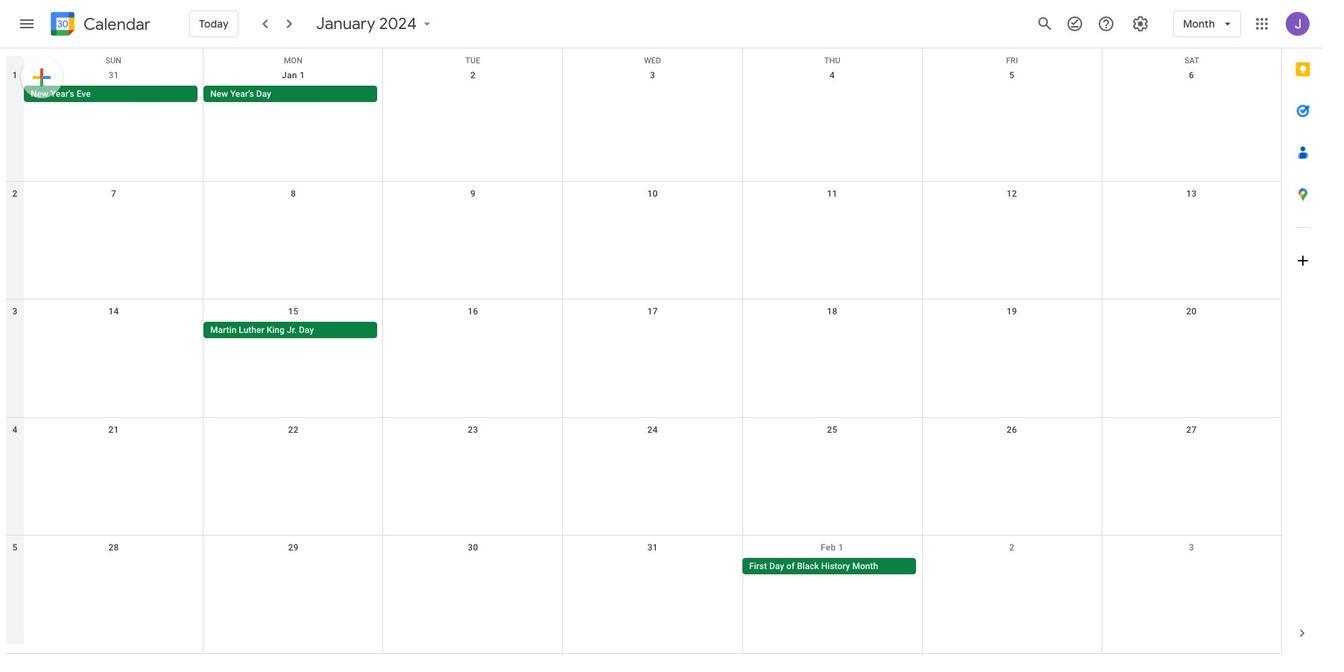 Task type: vqa. For each thing, say whether or not it's contained in the screenshot.
31 column header
no



Task type: describe. For each thing, give the bounding box(es) containing it.
luther
[[239, 325, 264, 336]]

1 vertical spatial 31
[[647, 543, 658, 553]]

jan
[[282, 70, 297, 81]]

0 horizontal spatial 31
[[108, 70, 119, 81]]

tue
[[465, 56, 480, 66]]

feb 1
[[821, 543, 844, 553]]

row containing 1
[[6, 63, 1282, 182]]

27
[[1186, 425, 1197, 435]]

1 vertical spatial 5
[[12, 543, 18, 553]]

today button
[[189, 6, 238, 42]]

calendar
[[84, 14, 151, 35]]

new year's day button
[[204, 86, 377, 102]]

year's for day
[[230, 89, 254, 99]]

14
[[108, 307, 119, 317]]

settings menu image
[[1132, 15, 1150, 33]]

mon
[[284, 56, 303, 66]]

new for new year's eve
[[31, 89, 48, 99]]

0 vertical spatial 2
[[470, 70, 476, 81]]

new year's eve
[[31, 89, 91, 99]]

21
[[108, 425, 119, 435]]

16
[[468, 307, 478, 317]]

2024
[[379, 13, 417, 34]]

2 vertical spatial 2
[[1009, 543, 1015, 553]]

row containing sun
[[6, 48, 1282, 71]]

9
[[470, 188, 476, 199]]

martin luther king jr. day
[[210, 325, 314, 336]]

0 vertical spatial 3
[[650, 70, 655, 81]]

month inside button
[[852, 562, 878, 572]]

2 horizontal spatial 3
[[1189, 543, 1194, 553]]

jan 1
[[282, 70, 305, 81]]

first day of black history month
[[749, 562, 878, 572]]

today
[[199, 17, 229, 31]]

20
[[1186, 307, 1197, 317]]

row containing 2
[[6, 182, 1282, 300]]

1 for jan 1
[[300, 70, 305, 81]]

sun
[[105, 56, 121, 66]]

month button
[[1174, 6, 1241, 42]]

2 horizontal spatial day
[[769, 562, 784, 572]]

8
[[291, 188, 296, 199]]

january 2024 button
[[310, 13, 440, 34]]

30
[[468, 543, 478, 553]]

18
[[827, 307, 838, 317]]

new year's eve button
[[24, 86, 198, 102]]

year's for eve
[[51, 89, 74, 99]]

25
[[827, 425, 838, 435]]

1 for feb 1
[[839, 543, 844, 553]]

0 horizontal spatial 3
[[12, 307, 18, 317]]

row containing 3
[[6, 300, 1282, 418]]

main drawer image
[[18, 15, 36, 33]]

0 horizontal spatial 1
[[12, 70, 18, 81]]



Task type: locate. For each thing, give the bounding box(es) containing it.
1 horizontal spatial new
[[210, 89, 228, 99]]

new year's day
[[210, 89, 271, 99]]

grid
[[6, 48, 1282, 655]]

year's
[[51, 89, 74, 99], [230, 89, 254, 99]]

5
[[1009, 70, 1015, 81], [12, 543, 18, 553]]

26
[[1007, 425, 1017, 435]]

sat
[[1185, 56, 1200, 66]]

2 vertical spatial 3
[[1189, 543, 1194, 553]]

17
[[647, 307, 658, 317]]

0 vertical spatial 4
[[830, 70, 835, 81]]

10
[[647, 188, 658, 199]]

1 vertical spatial 3
[[12, 307, 18, 317]]

grid containing 1
[[6, 48, 1282, 655]]

fri
[[1006, 56, 1018, 66]]

1 vertical spatial 4
[[12, 425, 18, 435]]

row containing 5
[[6, 536, 1282, 655]]

5 row from the top
[[6, 418, 1282, 536]]

month right 'history'
[[852, 562, 878, 572]]

1 horizontal spatial 5
[[1009, 70, 1015, 81]]

4
[[830, 70, 835, 81], [12, 425, 18, 435]]

12
[[1007, 188, 1017, 199]]

wed
[[644, 56, 661, 66]]

1 vertical spatial day
[[299, 325, 314, 336]]

king
[[267, 325, 285, 336]]

23
[[468, 425, 478, 435]]

black
[[797, 562, 819, 572]]

0 horizontal spatial month
[[852, 562, 878, 572]]

eve
[[77, 89, 91, 99]]

day
[[256, 89, 271, 99], [299, 325, 314, 336], [769, 562, 784, 572]]

row
[[6, 48, 1282, 71], [6, 63, 1282, 182], [6, 182, 1282, 300], [6, 300, 1282, 418], [6, 418, 1282, 536], [6, 536, 1282, 655]]

2 new from the left
[[210, 89, 228, 99]]

1 horizontal spatial 4
[[830, 70, 835, 81]]

1 horizontal spatial day
[[299, 325, 314, 336]]

11
[[827, 188, 838, 199]]

0 horizontal spatial new
[[31, 89, 48, 99]]

row containing 4
[[6, 418, 1282, 536]]

4 row from the top
[[6, 300, 1282, 418]]

3 row from the top
[[6, 182, 1282, 300]]

1 new from the left
[[31, 89, 48, 99]]

martin luther king jr. day button
[[204, 322, 377, 339]]

first day of black history month button
[[743, 559, 916, 575]]

6 row from the top
[[6, 536, 1282, 655]]

7
[[111, 188, 116, 199]]

tab list
[[1282, 48, 1323, 613]]

28
[[108, 543, 119, 553]]

2 vertical spatial day
[[769, 562, 784, 572]]

6
[[1189, 70, 1194, 81]]

1 vertical spatial 2
[[12, 188, 18, 199]]

0 horizontal spatial day
[[256, 89, 271, 99]]

19
[[1007, 307, 1017, 317]]

month inside dropdown button
[[1183, 17, 1215, 31]]

1 horizontal spatial 1
[[300, 70, 305, 81]]

0 vertical spatial 5
[[1009, 70, 1015, 81]]

2 horizontal spatial 1
[[839, 543, 844, 553]]

of
[[787, 562, 795, 572]]

january 2024
[[316, 13, 417, 34]]

1 horizontal spatial year's
[[230, 89, 254, 99]]

0 vertical spatial day
[[256, 89, 271, 99]]

1 horizontal spatial 31
[[647, 543, 658, 553]]

new down today
[[210, 89, 228, 99]]

calendar heading
[[81, 14, 151, 35]]

0 vertical spatial 31
[[108, 70, 119, 81]]

first
[[749, 562, 767, 572]]

history
[[821, 562, 850, 572]]

1 year's from the left
[[51, 89, 74, 99]]

thu
[[824, 56, 841, 66]]

january
[[316, 13, 375, 34]]

cell
[[383, 86, 563, 104], [563, 86, 743, 104], [743, 86, 922, 104], [922, 86, 1102, 104], [1102, 86, 1282, 104], [24, 322, 204, 340], [383, 322, 563, 340], [563, 322, 743, 340], [743, 322, 922, 340], [922, 322, 1102, 340], [1102, 322, 1282, 340], [24, 559, 204, 577], [204, 559, 383, 577], [383, 559, 563, 577], [563, 559, 743, 577], [922, 559, 1102, 577], [1102, 559, 1282, 577]]

22
[[288, 425, 299, 435]]

1 horizontal spatial 3
[[650, 70, 655, 81]]

new for new year's day
[[210, 89, 228, 99]]

month
[[1183, 17, 1215, 31], [852, 562, 878, 572]]

0 horizontal spatial 2
[[12, 188, 18, 199]]

new
[[31, 89, 48, 99], [210, 89, 228, 99]]

calendar element
[[48, 9, 151, 42]]

martin
[[210, 325, 237, 336]]

1 horizontal spatial month
[[1183, 17, 1215, 31]]

1 horizontal spatial 2
[[470, 70, 476, 81]]

0 horizontal spatial 5
[[12, 543, 18, 553]]

0 horizontal spatial year's
[[51, 89, 74, 99]]

2
[[470, 70, 476, 81], [12, 188, 18, 199], [1009, 543, 1015, 553]]

29
[[288, 543, 299, 553]]

jr.
[[287, 325, 297, 336]]

3
[[650, 70, 655, 81], [12, 307, 18, 317], [1189, 543, 1194, 553]]

13
[[1186, 188, 1197, 199]]

15
[[288, 307, 299, 317]]

1
[[12, 70, 18, 81], [300, 70, 305, 81], [839, 543, 844, 553]]

1 row from the top
[[6, 48, 1282, 71]]

1 vertical spatial month
[[852, 562, 878, 572]]

2 year's from the left
[[230, 89, 254, 99]]

feb
[[821, 543, 836, 553]]

new left eve
[[31, 89, 48, 99]]

24
[[647, 425, 658, 435]]

0 vertical spatial month
[[1183, 17, 1215, 31]]

month up sat
[[1183, 17, 1215, 31]]

0 horizontal spatial 4
[[12, 425, 18, 435]]

31
[[108, 70, 119, 81], [647, 543, 658, 553]]

2 row from the top
[[6, 63, 1282, 182]]

2 horizontal spatial 2
[[1009, 543, 1015, 553]]



